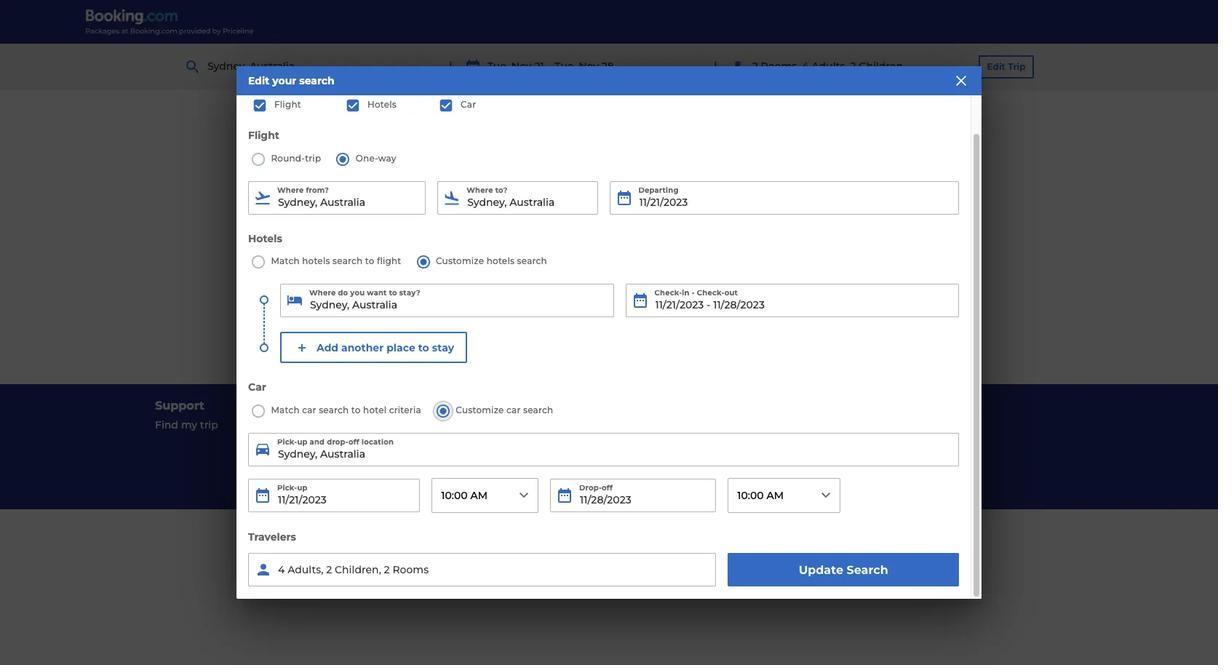 Task type: locate. For each thing, give the bounding box(es) containing it.
1 vertical spatial 4
[[278, 564, 285, 577]]

Check-in - Check-out field
[[626, 284, 960, 318]]

your up the again. at right
[[735, 234, 769, 252]]

match
[[271, 256, 300, 267], [271, 405, 300, 416]]

1 horizontal spatial hotels
[[368, 99, 397, 110]]

update
[[799, 564, 844, 578]]

edit left the 'trip'
[[988, 61, 1006, 72]]

0 horizontal spatial hotels
[[248, 232, 282, 245]]

1 match from the top
[[271, 256, 300, 267]]

1 vertical spatial edit
[[248, 75, 270, 88]]

0 vertical spatial edit
[[988, 61, 1006, 72]]

1 hotels from the left
[[302, 256, 330, 267]]

car for match
[[302, 405, 317, 416]]

1 horizontal spatial edit
[[988, 61, 1006, 72]]

to left hotel
[[352, 405, 361, 416]]

1 car from the left
[[302, 405, 317, 416]]

do
[[621, 458, 636, 471]]

to
[[638, 234, 654, 252], [365, 256, 375, 267], [352, 405, 361, 416]]

hotels down where from? field
[[302, 256, 330, 267]]

1 nov from the left
[[512, 60, 532, 73]]

car
[[302, 405, 317, 416], [507, 405, 521, 416]]

2 match from the top
[[271, 405, 300, 416]]

nov left the 28
[[579, 60, 599, 73]]

flight
[[275, 99, 301, 110], [248, 129, 280, 142]]

Departing field
[[610, 181, 960, 215]]

not
[[639, 458, 656, 471]]

28
[[602, 60, 614, 73]]

find
[[155, 419, 178, 432]]

to for car
[[352, 405, 361, 416]]

0 horizontal spatial car
[[302, 405, 317, 416]]

trip down support
[[200, 419, 218, 432]]

search.
[[773, 234, 827, 252]]

travelers
[[248, 531, 296, 544]]

1 horizontal spatial adults,
[[812, 60, 848, 73]]

your down we
[[503, 256, 526, 269]]

edit
[[988, 61, 1006, 72], [248, 75, 270, 88]]

1 vertical spatial trip
[[200, 419, 218, 432]]

0 vertical spatial car
[[461, 99, 476, 110]]

edit for edit trip
[[988, 61, 1006, 72]]

search for match car search to hotel criteria
[[319, 405, 349, 416]]

4 down travelers
[[278, 564, 285, 577]]

hotels down but at the left of page
[[487, 256, 515, 267]]

your down complete
[[678, 256, 701, 269]]

4
[[803, 60, 809, 73], [278, 564, 285, 577]]

1 vertical spatial my
[[679, 458, 695, 471]]

0 vertical spatial adults,
[[812, 60, 848, 73]]

1 horizontal spatial |
[[714, 60, 718, 73]]

australia
[[250, 60, 295, 73]]

flight down edit your search
[[275, 99, 301, 110]]

match hotels search to flight
[[271, 256, 402, 267]]

edit down sydney, australia
[[248, 75, 270, 88]]

location
[[529, 256, 571, 269]]

search
[[299, 75, 335, 88], [333, 256, 363, 267], [517, 256, 547, 267], [704, 256, 738, 269], [319, 405, 349, 416], [524, 405, 554, 416]]

2 left rooms
[[384, 564, 390, 577]]

to left flight
[[365, 256, 375, 267]]

personal
[[698, 458, 743, 471]]

1 horizontal spatial tue,
[[555, 60, 576, 73]]

adults,
[[812, 60, 848, 73], [288, 564, 324, 577]]

2 vertical spatial to
[[352, 405, 361, 416]]

2 horizontal spatial to
[[638, 234, 654, 252]]

support find my trip
[[155, 399, 218, 432]]

|
[[449, 60, 453, 73], [714, 60, 718, 73]]

2 | from the left
[[714, 60, 718, 73]]

my right sell
[[679, 458, 695, 471]]

to up then,
[[638, 234, 654, 252]]

information
[[746, 458, 807, 471]]

1 vertical spatial to
[[365, 256, 375, 267]]

hotel
[[363, 405, 387, 416]]

0 horizontal spatial tue,
[[488, 60, 509, 73]]

0 horizontal spatial edit
[[248, 75, 270, 88]]

nov left 21 at the left of the page
[[512, 60, 532, 73]]

0 horizontal spatial my
[[181, 419, 197, 432]]

hotels
[[368, 99, 397, 110], [248, 232, 282, 245]]

1 vertical spatial customize
[[456, 405, 504, 416]]

4 inside button
[[278, 564, 285, 577]]

car
[[461, 99, 476, 110], [248, 381, 266, 394]]

1 horizontal spatial hotels
[[487, 256, 515, 267]]

booking.com packages image
[[85, 9, 255, 35]]

check
[[468, 256, 501, 269]]

children,
[[335, 564, 381, 577]]

2 car from the left
[[507, 405, 521, 416]]

do not sell my personal information link
[[621, 455, 1064, 475]]

0 horizontal spatial hotels
[[302, 256, 330, 267]]

0 vertical spatial to
[[638, 234, 654, 252]]

your
[[273, 75, 297, 88], [735, 234, 769, 252], [503, 256, 526, 269], [678, 256, 701, 269]]

dates.
[[596, 256, 627, 269]]

0 horizontal spatial car
[[248, 381, 266, 394]]

1 vertical spatial adults,
[[288, 564, 324, 577]]

0 horizontal spatial adults,
[[288, 564, 324, 577]]

one-way
[[353, 153, 397, 164]]

0 vertical spatial flight
[[275, 99, 301, 110]]

None field
[[248, 181, 426, 215], [438, 181, 598, 215], [280, 284, 614, 318], [248, 433, 960, 467]]

2
[[753, 60, 759, 73], [851, 60, 857, 73], [326, 564, 332, 577], [384, 564, 390, 577]]

support
[[155, 399, 205, 413]]

4 right rooms,
[[803, 60, 809, 73]]

sydney, australia
[[208, 60, 295, 73]]

0 horizontal spatial to
[[352, 405, 361, 416]]

2 left rooms,
[[753, 60, 759, 73]]

were
[[540, 234, 578, 252]]

customize for car
[[456, 405, 504, 416]]

tip:
[[447, 256, 465, 269]]

to for hotels
[[365, 256, 375, 267]]

flight
[[377, 256, 402, 267]]

1 horizontal spatial to
[[365, 256, 375, 267]]

flight up 'round-'
[[248, 129, 280, 142]]

1 vertical spatial match
[[271, 405, 300, 416]]

one-
[[356, 153, 378, 164]]

none field where to?
[[438, 181, 598, 215]]

0 vertical spatial customize
[[436, 256, 484, 267]]

nov
[[512, 60, 532, 73], [579, 60, 599, 73]]

0 horizontal spatial trip
[[200, 419, 218, 432]]

0 horizontal spatial |
[[449, 60, 453, 73]]

round-
[[271, 153, 305, 164]]

edit your search
[[248, 75, 335, 88]]

search for customize car search
[[524, 405, 554, 416]]

my
[[181, 419, 197, 432], [679, 458, 695, 471]]

0 vertical spatial 4
[[803, 60, 809, 73]]

search inside we're sorry but we were unable to complete your search. tip: check your location and dates. then, try your search again.
[[704, 256, 738, 269]]

tue,
[[488, 60, 509, 73], [555, 60, 576, 73]]

1 horizontal spatial my
[[679, 458, 695, 471]]

my inside support find my trip
[[181, 419, 197, 432]]

1 vertical spatial flight
[[248, 129, 280, 142]]

sorry
[[440, 234, 478, 252]]

we're sorry but we were unable to complete your search. tip: check your location and dates. then, try your search again.
[[392, 234, 827, 269]]

customize
[[436, 256, 484, 267], [456, 405, 504, 416]]

hotels for customize
[[487, 256, 515, 267]]

1 | from the left
[[449, 60, 453, 73]]

| for tue, nov 21 – tue, nov 28
[[449, 60, 453, 73]]

try
[[661, 256, 675, 269]]

again.
[[741, 256, 772, 269]]

0 vertical spatial match
[[271, 256, 300, 267]]

tue, right the –
[[555, 60, 576, 73]]

find my trip link
[[155, 416, 598, 435]]

1 horizontal spatial trip
[[305, 153, 321, 164]]

2 hotels from the left
[[487, 256, 515, 267]]

2 nov from the left
[[579, 60, 599, 73]]

my down support
[[181, 419, 197, 432]]

hotels
[[302, 256, 330, 267], [487, 256, 515, 267]]

edit for edit your search
[[248, 75, 270, 88]]

trip up where from? text field
[[305, 153, 321, 164]]

policy
[[661, 438, 692, 451]]

1 tue, from the left
[[488, 60, 509, 73]]

1 horizontal spatial car
[[507, 405, 521, 416]]

adults, right rooms,
[[812, 60, 848, 73]]

match for car
[[271, 405, 300, 416]]

we
[[513, 234, 536, 252]]

trip
[[305, 153, 321, 164], [200, 419, 218, 432]]

adults, inside 4 adults, 2 children, 2 rooms button
[[288, 564, 324, 577]]

0 vertical spatial my
[[181, 419, 197, 432]]

way
[[378, 153, 397, 164]]

update search button
[[728, 554, 960, 587]]

round-trip
[[269, 153, 321, 164]]

tue, left 21 at the left of the page
[[488, 60, 509, 73]]

1 vertical spatial hotels
[[248, 232, 282, 245]]

edit inside button
[[988, 61, 1006, 72]]

0 horizontal spatial nov
[[512, 60, 532, 73]]

1 horizontal spatial nov
[[579, 60, 599, 73]]

adults, down travelers
[[288, 564, 324, 577]]

2 tue, from the left
[[555, 60, 576, 73]]

0 horizontal spatial 4
[[278, 564, 285, 577]]



Task type: vqa. For each thing, say whether or not it's contained in the screenshot.
An
no



Task type: describe. For each thing, give the bounding box(es) containing it.
but
[[482, 234, 509, 252]]

customize car search
[[456, 405, 554, 416]]

to inside we're sorry but we were unable to complete your search. tip: check your location and dates. then, try your search again.
[[638, 234, 654, 252]]

search for edit your search
[[299, 75, 335, 88]]

none field "where do you want to stay?"
[[280, 284, 614, 318]]

customize hotels search
[[436, 256, 547, 267]]

rooms
[[393, 564, 429, 577]]

update search
[[799, 564, 889, 578]]

search
[[847, 564, 889, 578]]

sydney,
[[208, 60, 247, 73]]

my inside the "privacy policy do not sell my personal information"
[[679, 458, 695, 471]]

Pick-up field
[[248, 479, 420, 512]]

Where from? text field
[[248, 181, 426, 215]]

Where to? text field
[[438, 181, 598, 215]]

Drop-off field
[[551, 479, 717, 512]]

complete
[[658, 234, 730, 252]]

rooms,
[[761, 60, 800, 73]]

4 adults, 2 children, 2 rooms button
[[248, 554, 717, 587]]

edit trip
[[988, 61, 1026, 72]]

search for match hotels search to flight
[[333, 256, 363, 267]]

–
[[547, 60, 552, 73]]

car for customize
[[507, 405, 521, 416]]

children
[[859, 60, 904, 73]]

privacy
[[621, 438, 658, 451]]

and
[[574, 256, 594, 269]]

your down australia
[[273, 75, 297, 88]]

| for 2 rooms, 4 adults, 2 children
[[714, 60, 718, 73]]

Where do you want to stay? text field
[[280, 284, 614, 318]]

trip inside support find my trip
[[200, 419, 218, 432]]

2 left children
[[851, 60, 857, 73]]

search for customize hotels search
[[517, 256, 547, 267]]

trip
[[1009, 61, 1026, 72]]

21
[[535, 60, 544, 73]]

2 left children,
[[326, 564, 332, 577]]

privacy policy do not sell my personal information
[[621, 438, 807, 471]]

privacy policy link
[[621, 435, 1064, 455]]

edit trip button
[[979, 55, 1035, 79]]

Pick-up and drop-off location text field
[[248, 433, 960, 467]]

criteria
[[389, 405, 421, 416]]

we're
[[392, 234, 435, 252]]

0 vertical spatial hotels
[[368, 99, 397, 110]]

match for hotels
[[271, 256, 300, 267]]

none field pick-up and drop-off location
[[248, 433, 960, 467]]

1 horizontal spatial 4
[[803, 60, 809, 73]]

1 vertical spatial car
[[248, 381, 266, 394]]

sell
[[659, 458, 676, 471]]

4 adults, 2 children, 2 rooms
[[278, 564, 429, 577]]

none field where from?
[[248, 181, 426, 215]]

unable
[[582, 234, 634, 252]]

then,
[[630, 256, 658, 269]]

1 horizontal spatial car
[[461, 99, 476, 110]]

tue, nov 21 – tue, nov 28
[[488, 60, 614, 73]]

hotels for match
[[302, 256, 330, 267]]

0 vertical spatial trip
[[305, 153, 321, 164]]

2 rooms, 4 adults, 2 children
[[753, 60, 904, 73]]

match car search to hotel criteria
[[271, 405, 421, 416]]

customize for hotels
[[436, 256, 484, 267]]



